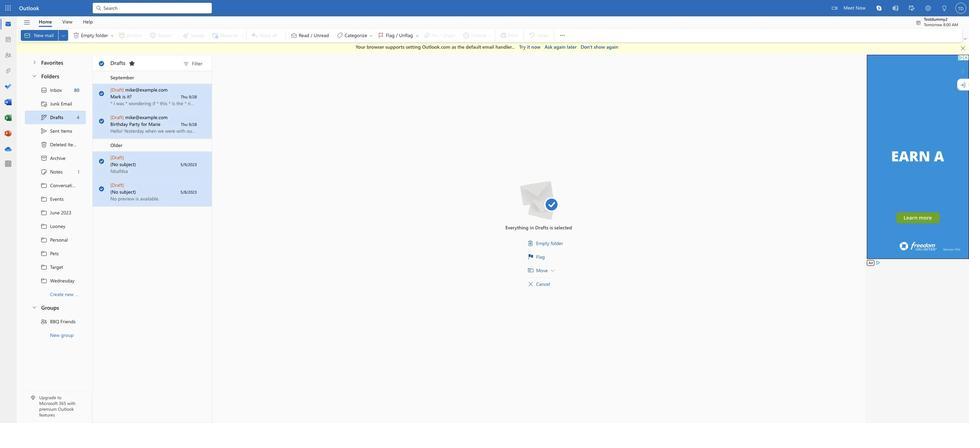 Task type: describe. For each thing, give the bounding box(es) containing it.
unflag
[[399, 32, 413, 38]]

 for fdsafdsa
[[98, 158, 105, 164]]

 button
[[937, 0, 953, 17]]

select a message checkbox for fdsafdsa
[[94, 151, 110, 166]]

5 * from the left
[[185, 100, 187, 107]]

thu 9/28 for birthday party for marie
[[181, 122, 197, 127]]

set your advertising preferences image
[[876, 260, 881, 266]]

history
[[79, 182, 94, 189]]

try it now
[[519, 44, 541, 50]]

 button for groups
[[28, 301, 40, 314]]

folders tree item
[[25, 70, 86, 83]]

 for  looney
[[41, 223, 47, 230]]

items for 
[[61, 128, 72, 134]]


[[41, 155, 47, 162]]

 button
[[20, 17, 34, 28]]


[[41, 87, 47, 94]]

 events
[[41, 196, 64, 203]]

 button
[[871, 0, 888, 16]]

drafts inside drafts 
[[110, 59, 126, 66]]

[draft] mike@example.com for for
[[110, 114, 168, 120]]

4 [draft] from the top
[[110, 182, 124, 188]]

is left it?
[[122, 93, 126, 100]]

groups tree item
[[25, 301, 86, 315]]

mark is it?
[[110, 93, 132, 100]]


[[926, 5, 931, 11]]

groups
[[41, 304, 59, 311]]

 inbox
[[41, 87, 62, 94]]

view button
[[57, 16, 78, 27]]

 archive
[[41, 155, 66, 162]]

 button
[[963, 35, 969, 42]]

 for no preview is available.
[[98, 186, 105, 192]]

 categorize 
[[337, 32, 374, 39]]

read
[[299, 32, 309, 38]]

everything in drafts is selected
[[506, 225, 572, 231]]

 search field
[[93, 0, 212, 15]]

files image
[[5, 68, 12, 75]]

Select all messages checkbox
[[97, 59, 106, 68]]

birthday party for marie
[[110, 121, 161, 127]]

message list everything in drafts is selected list box
[[93, 71, 219, 423]]

2023
[[61, 210, 71, 216]]

june
[[50, 210, 60, 216]]

browser
[[367, 44, 384, 50]]

create new folder
[[50, 291, 87, 298]]

message list section
[[93, 54, 219, 423]]

 tree item
[[25, 111, 86, 124]]

 for  empty folder 
[[73, 32, 80, 39]]


[[877, 5, 882, 11]]

people image
[[5, 52, 12, 59]]

 inside  move 
[[551, 269, 555, 273]]

2  tree item from the top
[[25, 192, 86, 206]]

favorites tree item
[[25, 56, 86, 70]]

[draft] mike@example.com for it?
[[110, 86, 168, 93]]

mail image
[[5, 21, 12, 28]]

 for  june 2023
[[41, 209, 47, 216]]

view
[[62, 18, 72, 25]]

new inside new group tree item
[[50, 332, 60, 339]]

 wednesday
[[41, 278, 75, 284]]

tags group
[[287, 29, 494, 42]]

2 vertical spatial drafts
[[536, 225, 549, 231]]


[[24, 32, 31, 39]]

premium features image
[[31, 396, 35, 401]]

your
[[356, 44, 366, 50]]

6  tree item from the top
[[25, 247, 86, 261]]

 for  cancel
[[528, 282, 534, 287]]


[[528, 241, 534, 247]]

group
[[61, 332, 74, 339]]

 for * i was * wondering if * this * is the * right * answer?
[[98, 90, 105, 97]]


[[183, 60, 190, 67]]

inbox
[[50, 87, 62, 93]]

was
[[116, 100, 124, 107]]

favorites
[[41, 59, 63, 66]]

8:00
[[944, 22, 951, 27]]

deleted
[[50, 141, 66, 148]]

flag for 
[[386, 32, 395, 38]]

 for  pets
[[41, 250, 47, 257]]

new inside  new mail
[[34, 32, 44, 38]]

word image
[[5, 99, 12, 106]]

wondering
[[129, 100, 151, 107]]

td image
[[956, 3, 967, 14]]

outlook link
[[19, 0, 39, 16]]

filter
[[192, 60, 202, 67]]

5  tree item from the top
[[25, 233, 86, 247]]

folder for 
[[551, 240, 563, 247]]

 testdummy2 tomorrow 8:00 am
[[916, 16, 959, 27]]

Search for email, meetings, files and more. field
[[103, 4, 208, 11]]

 inside dropdown button
[[61, 33, 66, 38]]

 inside the groups tree item
[[32, 305, 37, 310]]

2 * from the left
[[126, 100, 128, 107]]

september heading
[[93, 71, 212, 84]]

ask
[[545, 44, 553, 50]]

party
[[129, 121, 140, 127]]

365
[[59, 401, 66, 407]]


[[832, 5, 838, 11]]

is right this
[[172, 100, 175, 107]]

don't
[[581, 44, 593, 50]]

(no for no preview is available.
[[110, 189, 118, 195]]

later
[[567, 44, 577, 50]]

 deleted items
[[41, 141, 79, 148]]

premium
[[39, 407, 57, 412]]

1  tree item from the top
[[25, 179, 94, 192]]

for
[[141, 121, 147, 127]]

categorize
[[345, 32, 367, 38]]

1 select a message checkbox from the top
[[94, 111, 110, 126]]

events
[[50, 196, 64, 202]]

thu for mark is it?
[[181, 94, 188, 99]]

outlook inside banner
[[19, 4, 39, 12]]

notes
[[50, 169, 63, 175]]

to
[[57, 395, 61, 401]]

 inside popup button
[[964, 37, 968, 41]]

don't show again
[[581, 44, 619, 50]]

available.
[[140, 195, 159, 202]]

 cancel
[[528, 281, 550, 288]]

mark
[[110, 93, 121, 100]]

 for  wednesday
[[41, 278, 47, 284]]

 inside select all messages option
[[99, 60, 104, 66]]

calendar image
[[5, 36, 12, 43]]

 tree item
[[25, 165, 86, 179]]

thu 9/28 for mark is it?
[[181, 94, 197, 99]]

(no subject) for fdsafdsa
[[110, 161, 136, 168]]

mike@example.com for for
[[125, 114, 168, 120]]

 for fdsafdsa
[[99, 158, 104, 164]]

3 [draft] from the top
[[110, 154, 124, 161]]

 inside folders tree item
[[32, 73, 37, 79]]

* i was * wondering if * this * is the * right * answer?
[[110, 100, 219, 107]]

folder for create
[[75, 291, 87, 298]]

7  tree item from the top
[[25, 261, 86, 274]]

now
[[532, 44, 541, 50]]

 button
[[127, 58, 137, 69]]

birthday
[[110, 121, 128, 127]]

1 * from the left
[[110, 100, 112, 107]]

1 [draft] from the top
[[110, 86, 124, 93]]

new group
[[50, 332, 74, 339]]

with
[[67, 401, 76, 407]]

application containing outlook
[[0, 0, 970, 424]]


[[916, 20, 922, 26]]

3  from the top
[[98, 118, 105, 124]]


[[23, 19, 31, 26]]

email
[[61, 101, 72, 107]]

drafts heading
[[110, 56, 137, 71]]

80
[[74, 87, 79, 93]]

this
[[160, 100, 167, 107]]

create
[[50, 291, 64, 298]]

help
[[83, 18, 93, 25]]

 new mail
[[24, 32, 54, 39]]

meet now
[[844, 4, 866, 11]]

 for 
[[961, 46, 966, 51]]

sent
[[50, 128, 59, 134]]

supports
[[386, 44, 405, 50]]

2 [draft] from the top
[[110, 114, 124, 120]]


[[291, 32, 298, 39]]



Task type: locate. For each thing, give the bounding box(es) containing it.
2 thu from the top
[[181, 122, 188, 127]]

0 vertical spatial (no subject)
[[110, 161, 136, 168]]

9/28 up the right
[[189, 94, 197, 99]]

 left events
[[41, 196, 47, 203]]

2 horizontal spatial folder
[[551, 240, 563, 247]]

1 horizontal spatial the
[[458, 44, 465, 50]]

drafts inside the  drafts
[[50, 114, 63, 121]]

new
[[65, 291, 74, 298]]

 flag
[[528, 254, 545, 260]]

1 again from the left
[[554, 44, 566, 50]]


[[41, 100, 47, 107]]

folder inside  empty folder 
[[96, 32, 108, 38]]

tree containing 
[[25, 83, 94, 301]]


[[559, 32, 566, 39]]

0 horizontal spatial drafts
[[50, 114, 63, 121]]

drafts left ''
[[110, 59, 126, 66]]

 up ' pets' on the left bottom
[[41, 237, 47, 244]]

8  from the top
[[41, 278, 47, 284]]

 inside  tree item
[[41, 141, 47, 148]]

*
[[110, 100, 112, 107], [126, 100, 128, 107], [157, 100, 159, 107], [169, 100, 171, 107], [185, 100, 187, 107], [199, 100, 201, 107]]

1 horizontal spatial 
[[73, 32, 80, 39]]

if
[[153, 100, 155, 107]]

1 vertical spatial mike@example.com
[[125, 114, 168, 120]]

4  from the top
[[99, 158, 104, 164]]

help button
[[78, 16, 98, 27]]

setting
[[406, 44, 421, 50]]

 tree item
[[25, 138, 86, 151]]

 left looney
[[41, 223, 47, 230]]

0 vertical spatial outlook
[[19, 4, 39, 12]]

(no up no
[[110, 189, 118, 195]]

4 * from the left
[[169, 100, 171, 107]]

empty inside  empty folder 
[[81, 32, 94, 38]]

answer?
[[202, 100, 219, 107]]

 left cancel
[[528, 282, 534, 287]]

flag right ""
[[386, 32, 395, 38]]

right
[[188, 100, 198, 107]]

2 horizontal spatial drafts
[[536, 225, 549, 231]]

1 mike@example.com from the top
[[125, 86, 168, 93]]

1 thu from the top
[[181, 94, 188, 99]]

flag for 
[[536, 254, 545, 260]]

/ for 
[[311, 32, 313, 38]]

0 vertical spatial 9/28
[[189, 94, 197, 99]]

everything
[[506, 225, 529, 231]]

ask again later button
[[545, 44, 577, 50]]

older heading
[[93, 139, 212, 151]]

0 horizontal spatial empty
[[81, 32, 94, 38]]

 button up drafts 
[[110, 30, 115, 41]]

thu 9/28 down the right
[[181, 122, 197, 127]]


[[41, 182, 47, 189], [41, 196, 47, 203], [41, 209, 47, 216], [41, 223, 47, 230], [41, 237, 47, 244], [41, 250, 47, 257], [41, 264, 47, 271], [41, 278, 47, 284]]

9/28 for birthday party for marie
[[189, 122, 197, 127]]

(no subject) up 'preview'
[[110, 189, 136, 195]]

pets
[[50, 251, 59, 257]]

flag right 
[[536, 254, 545, 260]]

 down the  target
[[41, 278, 47, 284]]

cancel
[[536, 281, 550, 288]]


[[41, 169, 47, 175]]

1 / from the left
[[311, 32, 313, 38]]

0 horizontal spatial 
[[528, 282, 534, 287]]

bbq
[[50, 319, 59, 325]]

left-rail-appbar navigation
[[1, 16, 15, 157]]

0 horizontal spatial the
[[177, 100, 183, 107]]

0 horizontal spatial /
[[311, 32, 313, 38]]

 button inside folders tree item
[[28, 70, 40, 82]]

3  from the top
[[41, 209, 47, 216]]

1  button from the left
[[59, 30, 68, 41]]

1 horizontal spatial new
[[50, 332, 60, 339]]

2  from the top
[[41, 196, 47, 203]]

tree
[[25, 83, 94, 301]]

folder down selected
[[551, 240, 563, 247]]

 for  events
[[41, 196, 47, 203]]

 down  popup button
[[961, 46, 966, 51]]

thu for birthday party for marie
[[181, 122, 188, 127]]

again inside the don't show again button
[[607, 44, 619, 50]]

outlook.com
[[422, 44, 451, 50]]

 left ""
[[369, 34, 374, 38]]

september
[[110, 74, 134, 80]]

 button for 
[[110, 30, 115, 41]]

1 horizontal spatial empty
[[536, 240, 550, 247]]

2 (no subject) from the top
[[110, 189, 136, 195]]

junk
[[50, 101, 60, 107]]

1 vertical spatial items
[[68, 141, 79, 148]]

2 [draft] mike@example.com from the top
[[110, 114, 168, 120]]

0 horizontal spatial new
[[34, 32, 44, 38]]

fdsafdsa
[[110, 168, 128, 174]]

 down 
[[41, 182, 47, 189]]

2  from the top
[[99, 90, 104, 96]]


[[964, 37, 968, 41], [551, 269, 555, 273]]

1 vertical spatial 
[[551, 269, 555, 273]]

1  button from the top
[[28, 70, 40, 82]]

items right the deleted
[[68, 141, 79, 148]]

(no subject) up fdsafdsa
[[110, 161, 136, 168]]

1
[[78, 169, 79, 175]]

[draft] mike@example.com
[[110, 86, 168, 93], [110, 114, 168, 120]]

 tree item
[[25, 315, 86, 329]]

 up  button
[[964, 37, 968, 41]]

 tree item
[[25, 83, 86, 97]]

 tree item up pets
[[25, 233, 86, 247]]

0 horizontal spatial again
[[554, 44, 566, 50]]

 right mail
[[61, 33, 66, 38]]

1 vertical spatial thu
[[181, 122, 188, 127]]

items inside  sent items
[[61, 128, 72, 134]]

/ for 
[[396, 32, 398, 38]]

9/28
[[189, 94, 197, 99], [189, 122, 197, 127]]

preview
[[118, 195, 134, 202]]

0 vertical spatial new
[[34, 32, 44, 38]]

is left selected
[[550, 225, 553, 231]]

0 vertical spatial items
[[61, 128, 72, 134]]

0 horizontal spatial  button
[[59, 30, 68, 41]]

0 horizontal spatial 
[[41, 141, 47, 148]]

 button
[[59, 30, 68, 41], [110, 30, 115, 41]]

1 horizontal spatial folder
[[96, 32, 108, 38]]

3  tree item from the top
[[25, 206, 86, 220]]

1 horizontal spatial flag
[[536, 254, 545, 260]]

folder
[[96, 32, 108, 38], [551, 240, 563, 247], [75, 291, 87, 298]]

1 horizontal spatial 
[[964, 37, 968, 41]]

 tree item
[[25, 179, 94, 192], [25, 192, 86, 206], [25, 206, 86, 220], [25, 220, 86, 233], [25, 233, 86, 247], [25, 247, 86, 261], [25, 261, 86, 274], [25, 274, 86, 288]]

unread
[[314, 32, 329, 38]]

 inside  cancel
[[528, 282, 534, 287]]

empty for 
[[81, 32, 94, 38]]

mike@example.com down september heading
[[125, 86, 168, 93]]

i
[[114, 100, 115, 107]]

subject) up 'preview'
[[120, 189, 136, 195]]

 button
[[921, 0, 937, 17]]

 for  conversation history
[[41, 182, 47, 189]]

 up drafts 
[[110, 34, 114, 38]]

0 horizontal spatial outlook
[[19, 4, 39, 12]]

default
[[466, 44, 481, 50]]

again right ask
[[554, 44, 566, 50]]

/ inside the  read / unread
[[311, 32, 313, 38]]

0 horizontal spatial flag
[[386, 32, 395, 38]]

6 * from the left
[[199, 100, 201, 107]]

 sent items
[[41, 128, 72, 134]]

drafts right 
[[50, 114, 63, 121]]

2 (no from the top
[[110, 189, 118, 195]]

0 vertical spatial the
[[458, 44, 465, 50]]

new left group
[[50, 332, 60, 339]]

1 (no from the top
[[110, 161, 118, 168]]

1 horizontal spatial drafts
[[110, 59, 126, 66]]

thu 9/28 up the right
[[181, 94, 197, 99]]

don't show again button
[[581, 44, 619, 50]]

 button
[[28, 56, 40, 69]]

to do image
[[5, 84, 12, 90]]

5  from the top
[[98, 186, 105, 192]]

 tree item
[[25, 151, 86, 165]]


[[99, 60, 104, 66], [99, 90, 104, 96], [99, 118, 104, 124], [99, 158, 104, 164], [99, 186, 104, 191]]

 down the 
[[32, 73, 37, 79]]

1  from the top
[[99, 60, 104, 66]]

items inside  deleted items
[[68, 141, 79, 148]]

tab list containing home
[[34, 16, 98, 27]]

1 [draft] mike@example.com from the top
[[110, 86, 168, 93]]

 tree item down pets
[[25, 261, 86, 274]]

4  from the top
[[98, 158, 105, 164]]

 tree item down  personal on the bottom left
[[25, 247, 86, 261]]

is right 'preview'
[[136, 195, 139, 202]]

marie
[[149, 121, 161, 127]]

 button right mail
[[59, 30, 68, 41]]

4
[[77, 114, 79, 121]]

 tree item down target
[[25, 274, 86, 288]]

 tree item down events
[[25, 206, 86, 220]]

4  tree item from the top
[[25, 220, 86, 233]]

empty down help button
[[81, 32, 94, 38]]

 empty folder
[[528, 240, 563, 247]]

select a message checkbox for no preview is available.
[[94, 179, 110, 194]]


[[961, 46, 966, 51], [528, 282, 534, 287]]

 for  personal
[[41, 237, 47, 244]]

subject) up fdsafdsa
[[120, 161, 136, 168]]

4  from the top
[[41, 223, 47, 230]]

 inside  empty folder 
[[73, 32, 80, 39]]

1 subject) from the top
[[120, 161, 136, 168]]

(no for fdsafdsa
[[110, 161, 118, 168]]

 inside select a message checkbox
[[98, 90, 105, 97]]

/ inside  flag / unflag 
[[396, 32, 398, 38]]

Select a message checkbox
[[94, 84, 110, 98]]

1 horizontal spatial /
[[396, 32, 398, 38]]

1 vertical spatial drafts
[[50, 114, 63, 121]]

move
[[536, 268, 548, 274]]

0 horizontal spatial folder
[[75, 291, 87, 298]]

 inside  flag / unflag 
[[416, 34, 420, 38]]

 tree item up events
[[25, 179, 94, 192]]

3 * from the left
[[157, 100, 159, 107]]

tomorrow
[[925, 22, 943, 27]]

folder right new
[[75, 291, 87, 298]]

create new folder tree item
[[25, 288, 87, 301]]

show
[[594, 44, 605, 50]]

subject) for no preview is available.
[[120, 189, 136, 195]]

(no subject) for no preview is available.
[[110, 189, 136, 195]]

 junk email
[[41, 100, 72, 107]]

items for 
[[68, 141, 79, 148]]

 for * i was * wondering if * this * is the * right * answer?
[[99, 90, 104, 96]]

folder inside tree item
[[75, 291, 87, 298]]

select a message checkbox up no
[[94, 179, 110, 194]]

friends
[[60, 319, 76, 325]]

 left groups
[[32, 305, 37, 310]]

2 vertical spatial folder
[[75, 291, 87, 298]]

powerpoint image
[[5, 131, 12, 137]]

1 vertical spatial subject)
[[120, 189, 136, 195]]

2 subject) from the top
[[120, 189, 136, 195]]

1 vertical spatial outlook
[[58, 407, 74, 412]]

1 vertical spatial folder
[[551, 240, 563, 247]]

it?
[[127, 93, 132, 100]]

 move 
[[528, 268, 555, 274]]

new group tree item
[[25, 329, 86, 342]]

0 vertical spatial drafts
[[110, 59, 126, 66]]

0 vertical spatial thu
[[181, 94, 188, 99]]

1 vertical spatial flag
[[536, 254, 545, 260]]

 button for folders
[[28, 70, 40, 82]]

again
[[554, 44, 566, 50], [607, 44, 619, 50]]

 for no preview is available.
[[99, 186, 104, 191]]

subject) for fdsafdsa
[[120, 161, 136, 168]]

again right show
[[607, 44, 619, 50]]

thu 9/28
[[181, 94, 197, 99], [181, 122, 197, 127]]

3  from the top
[[99, 118, 104, 124]]

1  from the top
[[41, 182, 47, 189]]

empty for 
[[536, 240, 550, 247]]

items right sent on the left top of the page
[[61, 128, 72, 134]]

tab list
[[34, 16, 98, 27]]

9/28 for mark is it?
[[189, 94, 197, 99]]

1 horizontal spatial 
[[961, 46, 966, 51]]

mike@example.com up for
[[125, 114, 168, 120]]

/ left unflag
[[396, 32, 398, 38]]

* right this
[[169, 100, 171, 107]]

1 vertical spatial thu 9/28
[[181, 122, 197, 127]]


[[41, 319, 47, 325]]

2 / from the left
[[396, 32, 398, 38]]

select a message checkbox right 4
[[94, 111, 110, 126]]

mike@example.com for it?
[[125, 86, 168, 93]]

0 vertical spatial flag
[[386, 32, 395, 38]]

1 vertical spatial select a message checkbox
[[94, 151, 110, 166]]

 tree item down june
[[25, 220, 86, 233]]

outlook down to
[[58, 407, 74, 412]]

new left mail
[[34, 32, 44, 38]]

5  from the top
[[99, 186, 104, 191]]

drafts 
[[110, 59, 135, 67]]

8  tree item from the top
[[25, 274, 86, 288]]

1 vertical spatial new
[[50, 332, 60, 339]]

 tree item up june
[[25, 192, 86, 206]]

personal
[[50, 237, 68, 243]]

 up 
[[41, 141, 47, 148]]

1 (no subject) from the top
[[110, 161, 136, 168]]

 left pets
[[41, 250, 47, 257]]

0 vertical spatial [draft] mike@example.com
[[110, 86, 168, 93]]

2 select a message checkbox from the top
[[94, 151, 110, 166]]

 inside select a message checkbox
[[99, 90, 104, 96]]

mail
[[45, 32, 54, 38]]

again inside ask again later button
[[554, 44, 566, 50]]


[[378, 32, 385, 39]]

2  button from the left
[[110, 30, 115, 41]]

1 vertical spatial [draft] mike@example.com
[[110, 114, 168, 120]]

 looney
[[41, 223, 65, 230]]

5  from the top
[[41, 237, 47, 244]]

 right unflag
[[416, 34, 420, 38]]

2  from the top
[[98, 90, 105, 97]]

[draft] up mark
[[110, 86, 124, 93]]

Select a message checkbox
[[94, 111, 110, 126], [94, 151, 110, 166], [94, 179, 110, 194]]

target
[[50, 264, 63, 271]]

the left the right
[[177, 100, 183, 107]]

 button for 
[[59, 30, 68, 41]]

1 thu 9/28 from the top
[[181, 94, 197, 99]]

0 vertical spatial (no
[[110, 161, 118, 168]]

 button
[[888, 0, 904, 17]]

1 vertical spatial (no
[[110, 189, 118, 195]]

2 again from the left
[[607, 44, 619, 50]]

in
[[530, 225, 534, 231]]

(no up fdsafdsa
[[110, 161, 118, 168]]

9/28 down the right
[[189, 122, 197, 127]]

* right if
[[157, 100, 159, 107]]

 button
[[28, 70, 40, 82], [28, 301, 40, 314]]

 left target
[[41, 264, 47, 271]]

home button
[[34, 16, 57, 27]]

 left june
[[41, 209, 47, 216]]

 inside " categorize "
[[369, 34, 374, 38]]

 down view 'button'
[[73, 32, 80, 39]]

move & delete group
[[21, 29, 245, 42]]

more apps image
[[5, 161, 12, 168]]

the inside message list everything in drafts is selected list box
[[177, 100, 183, 107]]

3 select a message checkbox from the top
[[94, 179, 110, 194]]

onedrive image
[[5, 146, 12, 153]]

1 vertical spatial  button
[[28, 301, 40, 314]]


[[942, 5, 948, 11]]

* right the right
[[199, 100, 201, 107]]

outlook up ''
[[19, 4, 39, 12]]

application
[[0, 0, 970, 424]]

[draft] mike@example.com up it?
[[110, 86, 168, 93]]

0 vertical spatial empty
[[81, 32, 94, 38]]

0 vertical spatial 
[[961, 46, 966, 51]]

1  from the top
[[98, 60, 105, 67]]

2 vertical spatial select a message checkbox
[[94, 179, 110, 194]]

email
[[483, 44, 494, 50]]

/ right read
[[311, 32, 313, 38]]

0 vertical spatial subject)
[[120, 161, 136, 168]]

1 vertical spatial empty
[[536, 240, 550, 247]]

 inside  empty folder 
[[110, 34, 114, 38]]

[draft] down older
[[110, 154, 124, 161]]

1 horizontal spatial  button
[[110, 30, 115, 41]]

1 horizontal spatial outlook
[[58, 407, 74, 412]]

0 vertical spatial 
[[73, 32, 80, 39]]

no
[[110, 195, 117, 202]]

1 horizontal spatial again
[[607, 44, 619, 50]]

* left i on the left of page
[[110, 100, 112, 107]]

1 9/28 from the top
[[189, 94, 197, 99]]

* left the right
[[185, 100, 187, 107]]

[draft] up no
[[110, 182, 124, 188]]


[[337, 32, 344, 39]]

excel image
[[5, 115, 12, 122]]

 right 'move'
[[551, 269, 555, 273]]

 tree item
[[25, 97, 86, 111]]

the right as
[[458, 44, 465, 50]]

 button left groups
[[28, 301, 40, 314]]

1 vertical spatial (no subject)
[[110, 189, 136, 195]]

 inside select all messages option
[[98, 60, 105, 67]]

0 vertical spatial 
[[964, 37, 968, 41]]

outlook banner
[[0, 0, 970, 17]]

flag inside  flag / unflag 
[[386, 32, 395, 38]]

0 vertical spatial select a message checkbox
[[94, 111, 110, 126]]


[[893, 5, 899, 11]]

folder for 
[[96, 32, 108, 38]]

 button down  button
[[28, 70, 40, 82]]

 inside button
[[961, 46, 966, 51]]

 filter
[[183, 60, 202, 67]]

1 vertical spatial 9/28
[[189, 122, 197, 127]]

drafts right in
[[536, 225, 549, 231]]

 button
[[904, 0, 921, 17]]

[draft] up birthday
[[110, 114, 124, 120]]

2  button from the top
[[28, 301, 40, 314]]

1 vertical spatial 
[[41, 141, 47, 148]]

0 horizontal spatial 
[[551, 269, 555, 273]]

outlook
[[19, 4, 39, 12], [58, 407, 74, 412]]


[[32, 60, 37, 65]]

older
[[110, 142, 122, 148]]

0 vertical spatial folder
[[96, 32, 108, 38]]

0 vertical spatial thu 9/28
[[181, 94, 197, 99]]

 for  target
[[41, 264, 47, 271]]

 button inside the groups tree item
[[28, 301, 40, 314]]

folder down help button
[[96, 32, 108, 38]]

 for  deleted items
[[41, 141, 47, 148]]


[[95, 5, 102, 12]]

1 vertical spatial the
[[177, 100, 183, 107]]

6  from the top
[[41, 250, 47, 257]]

outlook inside upgrade to microsoft 365 with premium outlook features
[[58, 407, 74, 412]]

 tree item
[[25, 124, 86, 138]]

2 mike@example.com from the top
[[125, 114, 168, 120]]

 notes
[[41, 169, 63, 175]]

it
[[527, 44, 530, 50]]

2 thu 9/28 from the top
[[181, 122, 197, 127]]

1 vertical spatial 
[[528, 282, 534, 287]]

 target
[[41, 264, 63, 271]]

 conversation history
[[41, 182, 94, 189]]

0 vertical spatial mike@example.com
[[125, 86, 168, 93]]

folders
[[41, 72, 59, 80]]

thu up * i was * wondering if * this * is the * right * answer?
[[181, 94, 188, 99]]

* right was
[[126, 100, 128, 107]]

select a message checkbox down older
[[94, 151, 110, 166]]


[[910, 5, 915, 11]]

[draft] mike@example.com up birthday party for marie
[[110, 114, 168, 120]]

thu down * i was * wondering if * this * is the * right * answer?
[[181, 122, 188, 127]]

0 vertical spatial  button
[[28, 70, 40, 82]]

empty right 
[[536, 240, 550, 247]]

2 9/28 from the top
[[189, 122, 197, 127]]

7  from the top
[[41, 264, 47, 271]]



Task type: vqa. For each thing, say whether or not it's contained in the screenshot.

yes



